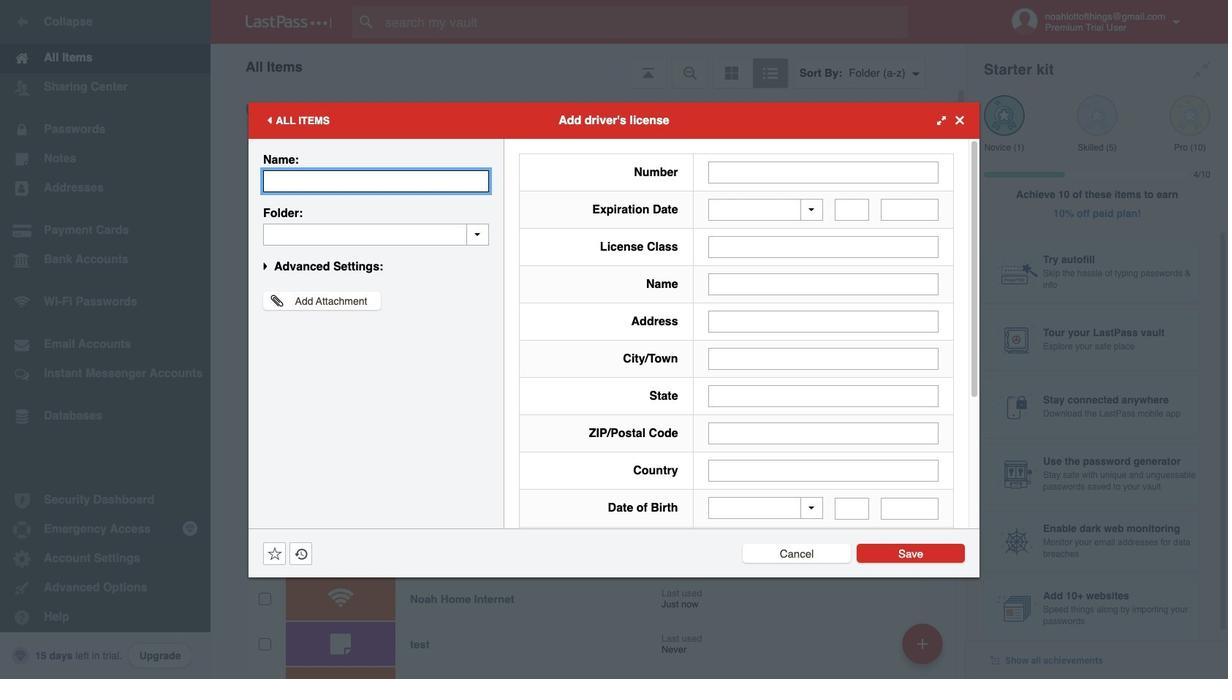 Task type: describe. For each thing, give the bounding box(es) containing it.
Search search field
[[353, 6, 937, 38]]

new item navigation
[[897, 619, 952, 679]]



Task type: locate. For each thing, give the bounding box(es) containing it.
main navigation navigation
[[0, 0, 211, 679]]

search my vault text field
[[353, 6, 937, 38]]

lastpass image
[[246, 15, 332, 29]]

vault options navigation
[[211, 44, 967, 88]]

None text field
[[708, 161, 939, 183], [835, 199, 870, 221], [881, 199, 939, 221], [708, 236, 939, 258], [708, 274, 939, 295], [708, 460, 939, 482], [835, 498, 870, 520], [708, 161, 939, 183], [835, 199, 870, 221], [881, 199, 939, 221], [708, 236, 939, 258], [708, 274, 939, 295], [708, 460, 939, 482], [835, 498, 870, 520]]

None text field
[[263, 170, 489, 192], [263, 223, 489, 245], [708, 311, 939, 333], [708, 348, 939, 370], [708, 385, 939, 407], [708, 423, 939, 445], [881, 498, 939, 520], [263, 170, 489, 192], [263, 223, 489, 245], [708, 311, 939, 333], [708, 348, 939, 370], [708, 385, 939, 407], [708, 423, 939, 445], [881, 498, 939, 520]]

dialog
[[249, 102, 980, 679]]

new item image
[[918, 639, 928, 649]]



